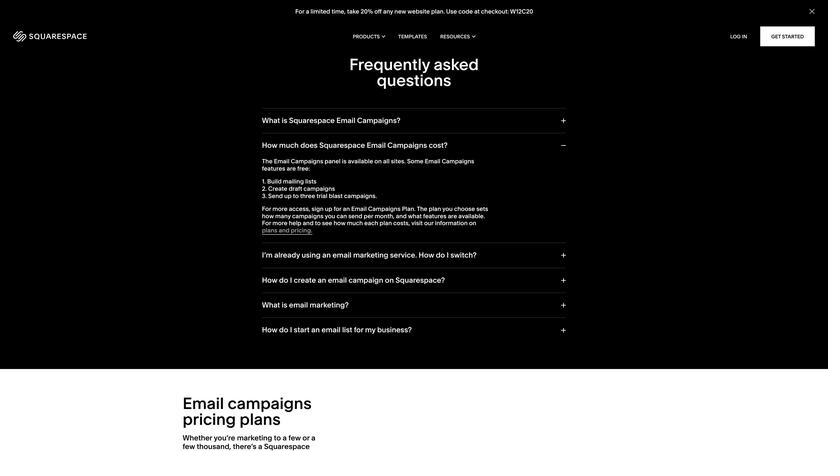 Task type: vqa. For each thing, say whether or not it's contained in the screenshot.
"Entertainment" link
no



Task type: describe. For each thing, give the bounding box(es) containing it.
take
[[347, 8, 359, 15]]

access,
[[289, 205, 310, 213]]

log             in
[[731, 33, 748, 40]]

thousand,
[[197, 442, 231, 451]]

1 vertical spatial for
[[354, 326, 364, 335]]

see
[[322, 219, 332, 227]]

plans and pricing. link
[[262, 227, 312, 235]]

create
[[294, 276, 316, 285]]

off
[[374, 8, 382, 15]]

20%
[[361, 8, 373, 15]]

start
[[294, 326, 310, 335]]

1.
[[262, 178, 266, 185]]

i for how do i start an email list for my business?
[[290, 326, 292, 335]]

squarespace logo image
[[13, 31, 87, 42]]

you're
[[214, 434, 235, 443]]

frequently
[[350, 54, 430, 74]]

an inside for more access, sign up for an email campaigns plan. the plan you choose sets how many campaigns you can send per month, and what features are available. for more help and to see how much each plan costs, visit our information on plans and pricing.
[[343, 205, 350, 213]]

how much does squarespace email campaigns cost?
[[262, 141, 448, 150]]

using
[[302, 251, 321, 260]]

send
[[349, 212, 363, 220]]

list
[[342, 326, 352, 335]]

2 horizontal spatial and
[[396, 212, 407, 220]]

your
[[279, 451, 294, 451]]

campaigns inside the "1. build mailing lists 2. create draft campaigns 3. send up to three trial blast campaigns."
[[304, 185, 335, 193]]

plan.
[[431, 8, 445, 15]]

how for how do i start an email list for my business?
[[262, 326, 278, 335]]

the email campaigns panel is available on all sites. some email campaigns features are free:
[[262, 158, 474, 172]]

0 vertical spatial i
[[447, 251, 449, 260]]

much inside for more access, sign up for an email campaigns plan. the plan you choose sets how many campaigns you can send per month, and what features are available. for more help and to see how much each plan costs, visit our information on plans and pricing.
[[347, 219, 363, 227]]

do for how do i start an email list for my business?
[[279, 326, 288, 335]]

asked
[[434, 54, 479, 74]]

1. build mailing lists 2. create draft campaigns 3. send up to three trial blast campaigns.
[[262, 178, 377, 200]]

or
[[303, 434, 310, 443]]

i'm
[[262, 251, 273, 260]]

an right using in the left of the page
[[322, 251, 331, 260]]

campaigns up some
[[388, 141, 427, 150]]

is inside the email campaigns panel is available on all sites. some email campaigns features are free:
[[342, 158, 347, 165]]

campaigns inside for more access, sign up for an email campaigns plan. the plan you choose sets how many campaigns you can send per month, and what features are available. for more help and to see how much each plan costs, visit our information on plans and pricing.
[[292, 212, 324, 220]]

for for for more access, sign up for an email campaigns plan. the plan you choose sets how many campaigns you can send per month, and what features are available. for more help and to see how much each plan costs, visit our information on plans and pricing.
[[262, 205, 271, 213]]

templates
[[399, 33, 427, 40]]

many
[[275, 212, 291, 220]]

0 horizontal spatial and
[[279, 227, 290, 234]]

i for how do i create an email campaign on squarespace?
[[290, 276, 292, 285]]

available.
[[459, 212, 485, 220]]

visit
[[412, 219, 423, 227]]

help
[[289, 219, 302, 227]]

what
[[408, 212, 422, 220]]

can
[[337, 212, 347, 220]]

costs,
[[394, 219, 410, 227]]

squarespace inside whether you're marketing to a few or a few thousand, there's a squarespace email campaigns plan to fit your needs.
[[264, 442, 310, 451]]

started
[[783, 33, 804, 40]]

needs.
[[296, 451, 319, 451]]

1 horizontal spatial how
[[334, 219, 346, 227]]

to up fit
[[274, 434, 281, 443]]

how do i create an email campaign on squarespace?
[[262, 276, 445, 285]]

an right create
[[318, 276, 326, 285]]

templates link
[[399, 23, 427, 50]]

1 horizontal spatial you
[[443, 205, 453, 213]]

month,
[[375, 212, 395, 220]]

2.
[[262, 185, 267, 193]]

log
[[731, 33, 741, 40]]

1 horizontal spatial on
[[385, 276, 394, 285]]

limited
[[311, 8, 330, 15]]

already
[[274, 251, 300, 260]]

there's
[[233, 442, 257, 451]]

w12c20
[[510, 8, 533, 15]]

panel
[[325, 158, 341, 165]]

what is squarespace email campaigns?
[[262, 116, 401, 125]]

send
[[268, 192, 283, 200]]

frequently asked questions
[[350, 54, 479, 90]]

email inside for more access, sign up for an email campaigns plan. the plan you choose sets how many campaigns you can send per month, and what features are available. for more help and to see how much each plan costs, visit our information on plans and pricing.
[[351, 205, 367, 213]]

how do i start an email list for my business?
[[262, 326, 412, 335]]

whether
[[183, 434, 212, 443]]

draft
[[289, 185, 302, 193]]

get started link
[[761, 26, 815, 46]]

up inside the "1. build mailing lists 2. create draft campaigns 3. send up to three trial blast campaigns."
[[284, 192, 292, 200]]

1 horizontal spatial plan
[[380, 219, 392, 227]]

the inside for more access, sign up for an email campaigns plan. the plan you choose sets how many campaigns you can send per month, and what features are available. for more help and to see how much each plan costs, visit our information on plans and pricing.
[[417, 205, 428, 213]]

fit
[[270, 451, 277, 451]]

blast
[[329, 192, 343, 200]]

sign
[[312, 205, 324, 213]]

how for how much does squarespace email campaigns cost?
[[262, 141, 278, 150]]

resources button
[[441, 23, 476, 50]]

campaigns down cost?
[[442, 158, 474, 165]]

available
[[348, 158, 373, 165]]

products button
[[353, 23, 385, 50]]

to inside for more access, sign up for an email campaigns plan. the plan you choose sets how many campaigns you can send per month, and what features are available. for more help and to see how much each plan costs, visit our information on plans and pricing.
[[315, 219, 321, 227]]

1 more from the top
[[273, 205, 288, 213]]

new
[[395, 8, 406, 15]]

0 vertical spatial squarespace
[[289, 116, 335, 125]]

lists
[[305, 178, 317, 185]]

email inside email campaigns pricing plans
[[183, 394, 224, 413]]

i'm already using an email marketing service. how do i switch?
[[262, 251, 477, 260]]

0 horizontal spatial you
[[325, 212, 335, 220]]

email up how do i create an email campaign on squarespace?
[[333, 251, 352, 260]]

time,
[[332, 8, 346, 15]]

a up your
[[283, 434, 287, 443]]

sets
[[477, 205, 488, 213]]



Task type: locate. For each thing, give the bounding box(es) containing it.
pricing.
[[291, 227, 312, 234]]

0 horizontal spatial how
[[262, 212, 274, 220]]

to inside the "1. build mailing lists 2. create draft campaigns 3. send up to three trial blast campaigns."
[[293, 192, 299, 200]]

for
[[334, 205, 342, 213], [354, 326, 364, 335]]

campaigns
[[304, 185, 335, 193], [292, 212, 324, 220], [228, 394, 312, 413]]

for inside for more access, sign up for an email campaigns plan. the plan you choose sets how many campaigns you can send per month, and what features are available. for more help and to see how much each plan costs, visit our information on plans and pricing.
[[334, 205, 342, 213]]

1 vertical spatial i
[[290, 276, 292, 285]]

for left many
[[262, 219, 271, 227]]

1 vertical spatial what
[[262, 301, 280, 310]]

0 horizontal spatial on
[[375, 158, 382, 165]]

2 vertical spatial do
[[279, 326, 288, 335]]

0 horizontal spatial the
[[262, 158, 273, 165]]

0 vertical spatial for
[[334, 205, 342, 213]]

and down many
[[279, 227, 290, 234]]

plan left fit
[[245, 451, 260, 451]]

2 vertical spatial for
[[262, 219, 271, 227]]

is for what is email marketing?
[[282, 301, 288, 310]]

products
[[353, 33, 380, 40]]

campaigns down you're
[[203, 451, 243, 451]]

campaigns inside email campaigns pricing plans
[[228, 394, 312, 413]]

email
[[333, 251, 352, 260], [328, 276, 347, 285], [289, 301, 308, 310], [322, 326, 341, 335]]

are inside the email campaigns panel is available on all sites. some email campaigns features are free:
[[287, 165, 296, 172]]

plan up our
[[429, 205, 441, 213]]

an
[[343, 205, 350, 213], [322, 251, 331, 260], [318, 276, 326, 285], [312, 326, 320, 335]]

2 vertical spatial campaigns
[[228, 394, 312, 413]]

and right "help"
[[303, 219, 314, 227]]

2 horizontal spatial on
[[469, 219, 477, 227]]

are left available.
[[448, 212, 457, 220]]

a
[[306, 8, 309, 15], [283, 434, 287, 443], [311, 434, 316, 443], [258, 442, 262, 451]]

1 vertical spatial up
[[325, 205, 333, 213]]

are
[[287, 165, 296, 172], [448, 212, 457, 220]]

0 vertical spatial the
[[262, 158, 273, 165]]

mailing
[[283, 178, 304, 185]]

sites.
[[391, 158, 406, 165]]

campaigns inside for more access, sign up for an email campaigns plan. the plan you choose sets how many campaigns you can send per month, and what features are available. for more help and to see how much each plan costs, visit our information on plans and pricing.
[[368, 205, 401, 213]]

1 horizontal spatial much
[[347, 219, 363, 227]]

plan.
[[402, 205, 416, 213]]

at
[[474, 8, 480, 15]]

campaigns?
[[357, 116, 401, 125]]

do
[[436, 251, 445, 260], [279, 276, 288, 285], [279, 326, 288, 335]]

to left three
[[293, 192, 299, 200]]

0 vertical spatial campaigns
[[304, 185, 335, 193]]

get
[[772, 33, 781, 40]]

campaigns up each
[[368, 205, 401, 213]]

1 vertical spatial are
[[448, 212, 457, 220]]

the
[[262, 158, 273, 165], [417, 205, 428, 213]]

pricing
[[183, 409, 236, 429]]

what for what is email marketing?
[[262, 301, 280, 310]]

0 vertical spatial plan
[[429, 205, 441, 213]]

much left does
[[279, 141, 299, 150]]

on inside for more access, sign up for an email campaigns plan. the plan you choose sets how many campaigns you can send per month, and what features are available. for more help and to see how much each plan costs, visit our information on plans and pricing.
[[469, 219, 477, 227]]

0 vertical spatial more
[[273, 205, 288, 213]]

1 vertical spatial marketing
[[237, 434, 272, 443]]

and left what
[[396, 212, 407, 220]]

what for what is squarespace email campaigns?
[[262, 116, 280, 125]]

marketing?
[[310, 301, 349, 310]]

2 vertical spatial is
[[282, 301, 288, 310]]

1 vertical spatial features
[[423, 212, 447, 220]]

campaign
[[349, 276, 383, 285]]

an right start
[[312, 326, 320, 335]]

build
[[267, 178, 282, 185]]

0 horizontal spatial features
[[262, 165, 285, 172]]

how left many
[[262, 212, 274, 220]]

i left switch?
[[447, 251, 449, 260]]

email left list
[[322, 326, 341, 335]]

0 horizontal spatial few
[[183, 442, 195, 451]]

0 vertical spatial are
[[287, 165, 296, 172]]

i left create
[[290, 276, 292, 285]]

features up build
[[262, 165, 285, 172]]

features inside the email campaigns panel is available on all sites. some email campaigns features are free:
[[262, 165, 285, 172]]

1 horizontal spatial the
[[417, 205, 428, 213]]

information
[[435, 219, 468, 227]]

plans up whether you're marketing to a few or a few thousand, there's a squarespace email campaigns plan to fit your needs.
[[240, 409, 281, 429]]

for down "3."
[[262, 205, 271, 213]]

each
[[365, 219, 378, 227]]

are inside for more access, sign up for an email campaigns plan. the plan you choose sets how many campaigns you can send per month, and what features are available. for more help and to see how much each plan costs, visit our information on plans and pricing.
[[448, 212, 457, 220]]

for more access, sign up for an email campaigns plan. the plan you choose sets how many campaigns you can send per month, and what features are available. for more help and to see how much each plan costs, visit our information on plans and pricing.
[[262, 205, 488, 234]]

the inside the email campaigns panel is available on all sites. some email campaigns features are free:
[[262, 158, 273, 165]]

campaigns.
[[344, 192, 377, 200]]

plan inside whether you're marketing to a few or a few thousand, there's a squarespace email campaigns plan to fit your needs.
[[245, 451, 260, 451]]

on left all
[[375, 158, 382, 165]]

up inside for more access, sign up for an email campaigns plan. the plan you choose sets how many campaigns you can send per month, and what features are available. for more help and to see how much each plan costs, visit our information on plans and pricing.
[[325, 205, 333, 213]]

2 vertical spatial plan
[[245, 451, 260, 451]]

on right campaign
[[385, 276, 394, 285]]

email campaigns pricing plans
[[183, 394, 312, 429]]

features
[[262, 165, 285, 172], [423, 212, 447, 220]]

for for for a limited time, take 20% off any new website plan. use code at checkout: w12c20
[[295, 8, 304, 15]]

whether you're marketing to a few or a few thousand, there's a squarespace email campaigns plan to fit your needs.
[[183, 434, 319, 451]]

for a limited time, take 20% off any new website plan. use code at checkout: w12c20
[[295, 8, 533, 15]]

does
[[301, 141, 318, 150]]

website
[[408, 8, 430, 15]]

plans inside for more access, sign up for an email campaigns plan. the plan you choose sets how many campaigns you can send per month, and what features are available. for more help and to see how much each plan costs, visit our information on plans and pricing.
[[262, 227, 278, 234]]

few left or in the left of the page
[[289, 434, 301, 443]]

are left free: at the top left of the page
[[287, 165, 296, 172]]

features inside for more access, sign up for an email campaigns plan. the plan you choose sets how many campaigns you can send per month, and what features are available. for more help and to see how much each plan costs, visit our information on plans and pricing.
[[423, 212, 447, 220]]

for down blast
[[334, 205, 342, 213]]

code
[[459, 8, 473, 15]]

0 horizontal spatial marketing
[[237, 434, 272, 443]]

plans down many
[[262, 227, 278, 234]]

for right list
[[354, 326, 364, 335]]

email inside whether you're marketing to a few or a few thousand, there's a squarespace email campaigns plan to fit your needs.
[[183, 451, 202, 451]]

1 vertical spatial do
[[279, 276, 288, 285]]

1 vertical spatial much
[[347, 219, 363, 227]]

more left "help"
[[273, 219, 288, 227]]

is for what is squarespace email campaigns?
[[282, 116, 288, 125]]

log             in link
[[731, 33, 748, 40]]

service.
[[390, 251, 417, 260]]

business?
[[377, 326, 412, 335]]

plans inside email campaigns pricing plans
[[240, 409, 281, 429]]

choose
[[454, 205, 475, 213]]

plan right each
[[380, 219, 392, 227]]

plan
[[429, 205, 441, 213], [380, 219, 392, 227], [245, 451, 260, 451]]

0 horizontal spatial are
[[287, 165, 296, 172]]

0 vertical spatial for
[[295, 8, 304, 15]]

1 vertical spatial for
[[262, 205, 271, 213]]

campaigns
[[388, 141, 427, 150], [291, 158, 323, 165], [442, 158, 474, 165], [368, 205, 401, 213], [203, 451, 243, 451]]

plans
[[262, 227, 278, 234], [240, 409, 281, 429]]

0 vertical spatial on
[[375, 158, 382, 165]]

on down choose
[[469, 219, 477, 227]]

up right send
[[284, 192, 292, 200]]

0 horizontal spatial plan
[[245, 451, 260, 451]]

1 horizontal spatial for
[[354, 326, 364, 335]]

cost?
[[429, 141, 448, 150]]

per
[[364, 212, 374, 220]]

2 vertical spatial squarespace
[[264, 442, 310, 451]]

some
[[407, 158, 424, 165]]

an down campaigns.
[[343, 205, 350, 213]]

0 vertical spatial is
[[282, 116, 288, 125]]

a left fit
[[258, 442, 262, 451]]

what
[[262, 116, 280, 125], [262, 301, 280, 310]]

how right see
[[334, 219, 346, 227]]

1 horizontal spatial are
[[448, 212, 457, 220]]

get started
[[772, 33, 804, 40]]

do left create
[[279, 276, 288, 285]]

0 vertical spatial plans
[[262, 227, 278, 234]]

0 vertical spatial much
[[279, 141, 299, 150]]

0 vertical spatial what
[[262, 116, 280, 125]]

0 vertical spatial marketing
[[353, 251, 389, 260]]

any
[[383, 8, 393, 15]]

squarespace
[[289, 116, 335, 125], [320, 141, 365, 150], [264, 442, 310, 451]]

how
[[262, 212, 274, 220], [334, 219, 346, 227]]

2 what from the top
[[262, 301, 280, 310]]

my
[[365, 326, 376, 335]]

1 vertical spatial squarespace
[[320, 141, 365, 150]]

how for how do i create an email campaign on squarespace?
[[262, 276, 278, 285]]

squarespace?
[[396, 276, 445, 285]]

what is email marketing?
[[262, 301, 349, 310]]

1 vertical spatial plan
[[380, 219, 392, 227]]

marketing up fit
[[237, 434, 272, 443]]

a right or in the left of the page
[[311, 434, 316, 443]]

2 more from the top
[[273, 219, 288, 227]]

0 horizontal spatial much
[[279, 141, 299, 150]]

marketing inside whether you're marketing to a few or a few thousand, there's a squarespace email campaigns plan to fit your needs.
[[237, 434, 272, 443]]

you left can
[[325, 212, 335, 220]]

1 horizontal spatial and
[[303, 219, 314, 227]]

use
[[446, 8, 457, 15]]

create
[[268, 185, 287, 193]]

free:
[[297, 165, 310, 172]]

2 horizontal spatial plan
[[429, 205, 441, 213]]

how
[[262, 141, 278, 150], [419, 251, 434, 260], [262, 276, 278, 285], [262, 326, 278, 335]]

0 vertical spatial features
[[262, 165, 285, 172]]

2 vertical spatial on
[[385, 276, 394, 285]]

1 vertical spatial on
[[469, 219, 477, 227]]

1 vertical spatial more
[[273, 219, 288, 227]]

0 horizontal spatial for
[[334, 205, 342, 213]]

0 horizontal spatial up
[[284, 192, 292, 200]]

0 vertical spatial do
[[436, 251, 445, 260]]

much left per
[[347, 219, 363, 227]]

1 vertical spatial campaigns
[[292, 212, 324, 220]]

for left limited
[[295, 8, 304, 15]]

the up 1. at the top of page
[[262, 158, 273, 165]]

resources
[[441, 33, 470, 40]]

0 vertical spatial up
[[284, 192, 292, 200]]

switch?
[[451, 251, 477, 260]]

the right plan.
[[417, 205, 428, 213]]

1 horizontal spatial few
[[289, 434, 301, 443]]

for
[[295, 8, 304, 15], [262, 205, 271, 213], [262, 219, 271, 227]]

1 vertical spatial plans
[[240, 409, 281, 429]]

squarespace logo link
[[13, 31, 174, 42]]

email up 'marketing?'
[[328, 276, 347, 285]]

2 vertical spatial i
[[290, 326, 292, 335]]

1 what from the top
[[262, 116, 280, 125]]

campaigns down does
[[291, 158, 323, 165]]

features right "visit"
[[423, 212, 447, 220]]

few left thousand,
[[183, 442, 195, 451]]

trial
[[317, 192, 328, 200]]

1 vertical spatial is
[[342, 158, 347, 165]]

more down send
[[273, 205, 288, 213]]

do left start
[[279, 326, 288, 335]]

1 horizontal spatial features
[[423, 212, 447, 220]]

up right sign
[[325, 205, 333, 213]]

and
[[396, 212, 407, 220], [303, 219, 314, 227], [279, 227, 290, 234]]

you up information
[[443, 205, 453, 213]]

do left switch?
[[436, 251, 445, 260]]

to left see
[[315, 219, 321, 227]]

on
[[375, 158, 382, 165], [469, 219, 477, 227], [385, 276, 394, 285]]

campaigns inside whether you're marketing to a few or a few thousand, there's a squarespace email campaigns plan to fit your needs.
[[203, 451, 243, 451]]

1 vertical spatial the
[[417, 205, 428, 213]]

i left start
[[290, 326, 292, 335]]

more
[[273, 205, 288, 213], [273, 219, 288, 227]]

a left limited
[[306, 8, 309, 15]]

email up start
[[289, 301, 308, 310]]

email
[[337, 116, 356, 125], [367, 141, 386, 150], [274, 158, 290, 165], [425, 158, 441, 165], [351, 205, 367, 213], [183, 394, 224, 413], [183, 451, 202, 451]]

do for how do i create an email campaign on squarespace?
[[279, 276, 288, 285]]

marketing up campaign
[[353, 251, 389, 260]]

all
[[383, 158, 390, 165]]

1 horizontal spatial up
[[325, 205, 333, 213]]

in
[[742, 33, 748, 40]]

1 horizontal spatial marketing
[[353, 251, 389, 260]]

our
[[424, 219, 434, 227]]

questions
[[377, 70, 452, 90]]

on inside the email campaigns panel is available on all sites. some email campaigns features are free:
[[375, 158, 382, 165]]

to left fit
[[262, 451, 269, 451]]



